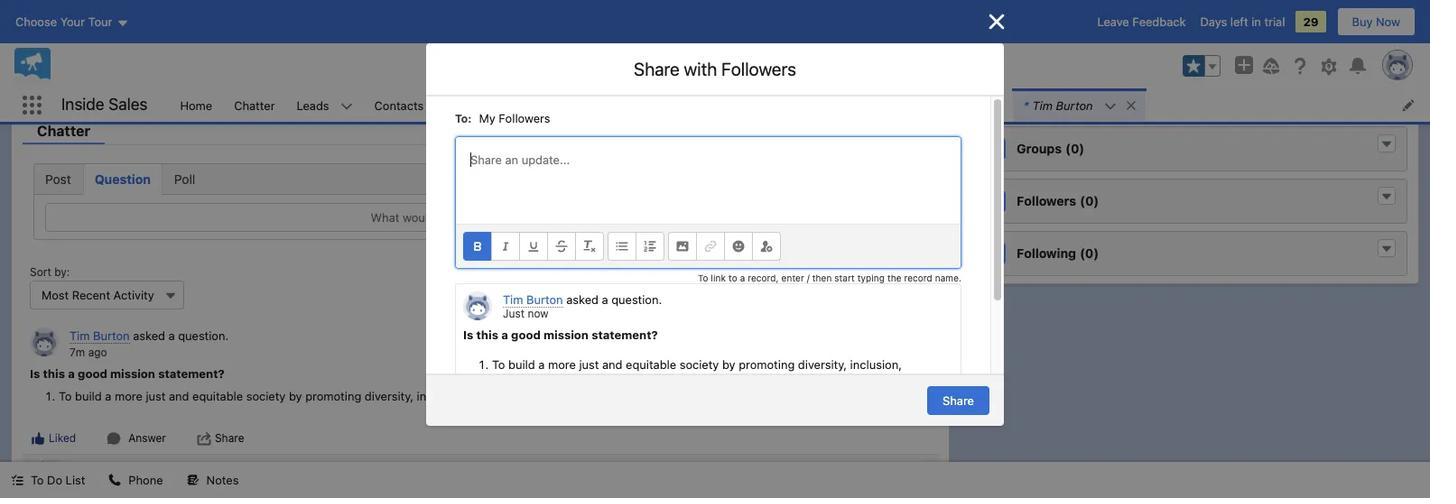 Task type: vqa. For each thing, say whether or not it's contained in the screenshot.
the middle in
yes



Task type: locate. For each thing, give the bounding box(es) containing it.
* for * call maria tomorrow (sample)
[[807, 98, 813, 112]]

2 vertical spatial (0)
[[1080, 246, 1100, 261]]

a down align text element
[[602, 292, 609, 307]]

0 horizontal spatial society
[[246, 389, 286, 403]]

promoting inside tim burton, just now element
[[305, 389, 362, 403]]

1 vertical spatial kb
[[1115, 36, 1129, 50]]

statement?
[[592, 328, 658, 342], [158, 366, 225, 381]]

1 horizontal spatial statement?
[[592, 328, 658, 342]]

0 vertical spatial is
[[463, 328, 474, 342]]

2 horizontal spatial *
[[1024, 98, 1030, 112]]

0 horizontal spatial statement?
[[158, 366, 225, 381]]

7m
[[70, 346, 85, 359]]

1 horizontal spatial promoting
[[739, 358, 795, 372]]

share for share button
[[943, 394, 975, 408]]

0 horizontal spatial with
[[328, 60, 352, 75]]

to:
[[455, 112, 472, 126]]

2 revenue from the top
[[1052, 56, 1099, 71]]

burton down fytd revenue by quarter
[[1057, 98, 1094, 112]]

(0) right groups
[[1066, 141, 1085, 157]]

0 vertical spatial society
[[680, 358, 719, 372]]

0 vertical spatial fytd
[[1019, 22, 1049, 36]]

0 vertical spatial (0)
[[1066, 141, 1085, 157]]

feedback
[[1133, 14, 1187, 29]]

asked right the tim burton link
[[133, 329, 165, 343]]

ask
[[881, 211, 901, 225]]

typing
[[858, 273, 885, 284]]

(or
[[417, 60, 436, 75]]

would
[[403, 211, 435, 225]]

* left send
[[672, 98, 677, 112]]

0 vertical spatial followers
[[722, 59, 797, 79]]

0 horizontal spatial is
[[30, 366, 40, 381]]

2023
[[1061, 36, 1088, 50]]

tim burton asked a question. 7m ago
[[70, 329, 229, 359]]

0 horizontal spatial inclusion,
[[417, 389, 469, 403]]

burton inside list item
[[1057, 98, 1094, 112]]

text default image inside answer button
[[107, 431, 121, 446]]

3 * from the left
[[1024, 98, 1030, 112]]

1 vertical spatial png
[[1143, 36, 1163, 50]]

is this a good mission statement? inside tim burton, just now element
[[30, 366, 225, 381]]

text default image inside notes button
[[187, 475, 199, 487]]

more
[[548, 358, 576, 372], [115, 389, 143, 403]]

* left call in the right top of the page
[[807, 98, 813, 112]]

0 vertical spatial is this a good mission statement?
[[463, 328, 658, 342]]

0 vertical spatial inclusion,
[[851, 358, 902, 372]]

1 horizontal spatial mission
[[544, 328, 589, 342]]

png right 51 kb
[[1142, 2, 1162, 15]]

sep
[[1019, 36, 1039, 50]]

all
[[640, 375, 652, 390], [619, 389, 632, 403]]

business.
[[737, 375, 789, 390], [717, 389, 768, 403]]

0 horizontal spatial burton
[[93, 329, 130, 343]]

is inside tim burton, just now element
[[30, 366, 40, 381]]

is this a good mission statement? down now
[[463, 328, 658, 342]]

* tim burton
[[1024, 98, 1094, 112]]

chatter down inside
[[37, 123, 90, 139]]

by
[[1102, 56, 1116, 71], [723, 358, 736, 372], [289, 389, 302, 403]]

build down 7m ago link in the left bottom of the page
[[75, 389, 102, 403]]

share
[[634, 59, 680, 79], [176, 60, 210, 75], [943, 394, 975, 408], [215, 431, 244, 445]]

good down 7m ago link in the left bottom of the page
[[78, 366, 107, 381]]

0 horizontal spatial diversity,
[[365, 389, 414, 403]]

this
[[477, 328, 499, 342], [43, 366, 65, 381]]

quarter
[[1119, 56, 1161, 71]]

followers up following on the right
[[1017, 194, 1077, 209]]

1 vertical spatial (0)
[[1081, 194, 1100, 209]]

1 vertical spatial promoting
[[305, 389, 362, 403]]

more down now
[[548, 358, 576, 372]]

0 vertical spatial kb
[[1114, 2, 1128, 15]]

statement? down tim burton asked a question. 7m ago
[[158, 366, 225, 381]]

responsibility down now
[[530, 389, 603, 403]]

followers up letter
[[722, 59, 797, 79]]

0 horizontal spatial in
[[607, 389, 616, 403]]

asked right now
[[567, 292, 599, 307]]

1 horizontal spatial good
[[511, 328, 541, 342]]

1 vertical spatial revenue
[[1052, 56, 1099, 71]]

liked button
[[30, 431, 77, 447]]

responsibility down asked a question.
[[551, 375, 624, 390]]

1 vertical spatial society
[[246, 389, 286, 403]]

1 horizontal spatial society
[[680, 358, 719, 372]]

statement? for just now
[[592, 328, 658, 342]]

2 horizontal spatial followers
[[1017, 194, 1077, 209]]

to right like on the top left
[[483, 211, 494, 225]]

aspects inside tim burton, just now element
[[635, 389, 678, 403]]

the right the typing
[[888, 273, 902, 284]]

revenue for fytd revenue by quarter
[[1052, 56, 1099, 71]]

1 vertical spatial tim
[[70, 329, 90, 343]]

1 vertical spatial burton
[[93, 329, 130, 343]]

png for 51 kb
[[1142, 2, 1162, 15]]

this inside tim burton, just now element
[[43, 366, 65, 381]]

to right link
[[729, 273, 738, 284]]

list
[[169, 89, 1431, 122]]

share for share your awesomeness with the world. (or at least with your colleagues on chatter.)
[[176, 60, 210, 75]]

and
[[603, 358, 623, 372], [492, 375, 513, 390], [169, 389, 189, 403], [472, 389, 492, 403]]

1 horizontal spatial followers
[[722, 59, 797, 79]]

diversity, inside tim burton, just now element
[[365, 389, 414, 403]]

0 horizontal spatial chatter link
[[23, 123, 105, 145]]

1 horizontal spatial just
[[579, 358, 599, 372]]

equitable up share popup button at the bottom
[[192, 389, 243, 403]]

society inside tim burton, just now element
[[246, 389, 286, 403]]

tim up 7m
[[70, 329, 90, 343]]

1 vertical spatial statement?
[[158, 366, 225, 381]]

to inside button
[[31, 473, 44, 488]]

your left search...
[[513, 60, 539, 75]]

share your awesomeness with the world. (or at least with your colleagues on chatter.)
[[176, 60, 678, 75]]

tomorrow
[[874, 98, 926, 112]]

equitable down asked a question.
[[626, 358, 677, 372]]

chatter link down inside
[[23, 123, 105, 145]]

0 vertical spatial burton
[[1057, 98, 1094, 112]]

tim
[[1033, 98, 1053, 112], [70, 329, 90, 343]]

with up send
[[684, 59, 717, 79]]

statement? inside tim burton, just now element
[[158, 366, 225, 381]]

trial
[[1265, 14, 1286, 29]]

0 horizontal spatial tim
[[70, 329, 90, 343]]

0 vertical spatial mission
[[544, 328, 589, 342]]

this for 7m ago
[[43, 366, 65, 381]]

1 vertical spatial just
[[146, 389, 166, 403]]

0 horizontal spatial promoting
[[305, 389, 362, 403]]

list
[[66, 473, 85, 488]]

mission down now
[[544, 328, 589, 342]]

is this a good mission statement? down ago
[[30, 366, 225, 381]]

png down feedback
[[1143, 36, 1163, 50]]

send
[[681, 98, 709, 112]]

(0) for groups (0)
[[1066, 141, 1085, 157]]

tim burton image
[[30, 328, 59, 357], [37, 459, 59, 480]]

to left link
[[698, 273, 709, 284]]

now
[[1377, 14, 1401, 29]]

accounts list item
[[458, 89, 555, 122]]

0 vertical spatial chatter link
[[223, 89, 286, 122]]

fytd revenue by quarter link
[[985, 56, 1397, 87]]

is this a good mission statement? for 7m ago
[[30, 366, 225, 381]]

sales
[[109, 95, 148, 114]]

mission down tim burton asked a question. 7m ago
[[110, 366, 155, 381]]

1 horizontal spatial chatter
[[234, 98, 275, 112]]

1 vertical spatial mission
[[110, 366, 155, 381]]

* up groups
[[1024, 98, 1030, 112]]

text default image
[[776, 99, 788, 112], [993, 99, 1005, 112], [1381, 139, 1394, 151], [1381, 191, 1394, 204], [1381, 243, 1394, 256], [31, 431, 45, 446], [107, 431, 121, 446], [197, 431, 211, 446], [11, 475, 23, 487], [109, 475, 121, 487], [187, 475, 199, 487]]

1 vertical spatial diversity,
[[365, 389, 414, 403]]

0 horizontal spatial your
[[213, 60, 239, 75]]

29
[[1304, 14, 1319, 29]]

chatter link down awesomeness
[[223, 89, 286, 122]]

0 horizontal spatial all
[[619, 389, 632, 403]]

text default image inside liked button
[[31, 431, 45, 446]]

0 horizontal spatial our
[[695, 389, 713, 403]]

0 vertical spatial revenue
[[1052, 22, 1099, 36]]

0 vertical spatial png
[[1142, 2, 1162, 15]]

share inside popup button
[[215, 431, 244, 445]]

with up leads list item
[[328, 60, 352, 75]]

kb
[[1114, 2, 1128, 15], [1115, 36, 1129, 50]]

0 horizontal spatial the
[[356, 60, 375, 75]]

mission for 7m ago
[[110, 366, 155, 381]]

good for 7m ago
[[78, 366, 107, 381]]

with
[[684, 59, 717, 79], [328, 60, 352, 75], [486, 60, 510, 75]]

share inside button
[[943, 394, 975, 408]]

0 vertical spatial good
[[511, 328, 541, 342]]

0 horizontal spatial followers
[[499, 111, 551, 126]]

share with followers
[[634, 59, 797, 79]]

good down just now link at bottom
[[511, 328, 541, 342]]

0 horizontal spatial more
[[115, 389, 143, 403]]

just
[[503, 307, 525, 320]]

build down just now
[[509, 358, 535, 372]]

tim burton image left list
[[37, 459, 59, 480]]

2 fytd from the top
[[1019, 56, 1049, 71]]

sort by:
[[30, 266, 70, 279]]

to do list button
[[0, 463, 96, 499]]

chatter down awesomeness
[[234, 98, 275, 112]]

burton inside tim burton asked a question. 7m ago
[[93, 329, 130, 343]]

0 horizontal spatial *
[[672, 98, 677, 112]]

this for just now
[[477, 328, 499, 342]]

toolbar
[[456, 224, 961, 268]]

* for * send letter
[[672, 98, 677, 112]]

burton up ago
[[93, 329, 130, 343]]

0 horizontal spatial equitable
[[192, 389, 243, 403]]

0 vertical spatial asked
[[567, 292, 599, 307]]

just down asked a question.
[[579, 358, 599, 372]]

buy now
[[1353, 14, 1401, 29]]

1 vertical spatial question.
[[178, 329, 229, 343]]

1 horizontal spatial is
[[463, 328, 474, 342]]

1 vertical spatial equitable
[[192, 389, 243, 403]]

following
[[1017, 246, 1077, 261]]

awesomeness
[[242, 60, 324, 75]]

contacts
[[375, 98, 424, 112]]

by inside tim burton, just now element
[[289, 389, 302, 403]]

1 revenue from the top
[[1052, 22, 1099, 36]]

more up answer button
[[115, 389, 143, 403]]

to left do
[[31, 473, 44, 488]]

/
[[807, 273, 810, 284]]

chatter for the top chatter link
[[234, 98, 275, 112]]

question.
[[612, 292, 662, 307], [178, 329, 229, 343]]

contacts list item
[[364, 89, 458, 122]]

a left record,
[[740, 273, 745, 284]]

of inside tim burton, just now element
[[681, 389, 692, 403]]

fytd down sep
[[1019, 56, 1049, 71]]

good inside tim burton, just now element
[[78, 366, 107, 381]]

1 fytd from the top
[[1019, 22, 1049, 36]]

revenue
[[1052, 22, 1099, 36], [1052, 56, 1099, 71]]

mission for just now
[[544, 328, 589, 342]]

aspects
[[655, 375, 698, 390], [635, 389, 678, 403]]

revenue down 2023
[[1052, 56, 1099, 71]]

search... button
[[507, 51, 868, 80]]

(0)
[[1066, 141, 1085, 157], [1081, 194, 1100, 209], [1080, 246, 1100, 261]]

list item
[[661, 89, 797, 122], [797, 89, 1013, 122], [1013, 89, 1146, 122]]

tim burton image left 7m
[[30, 328, 59, 357]]

None text field
[[456, 137, 961, 224], [70, 459, 923, 499], [456, 137, 961, 224], [70, 459, 923, 499]]

1 vertical spatial to
[[729, 273, 738, 284]]

0 horizontal spatial mission
[[110, 366, 155, 381]]

with right least at the top of the page
[[486, 60, 510, 75]]

build
[[509, 358, 535, 372], [75, 389, 102, 403]]

1 horizontal spatial by
[[723, 358, 736, 372]]

question
[[95, 172, 151, 187]]

on
[[609, 60, 623, 75]]

least
[[454, 60, 482, 75]]

0 horizontal spatial is this a good mission statement?
[[30, 366, 225, 381]]

answer
[[128, 431, 166, 445]]

0 horizontal spatial good
[[78, 366, 107, 381]]

social down just
[[496, 389, 527, 403]]

chatter
[[234, 98, 275, 112], [37, 123, 90, 139]]

0 horizontal spatial asked
[[133, 329, 165, 343]]

1 * from the left
[[672, 98, 677, 112]]

1 vertical spatial good
[[78, 366, 107, 381]]

1 horizontal spatial of
[[701, 375, 712, 390]]

fytd
[[1019, 22, 1049, 36], [1019, 56, 1049, 71]]

kb for 51 kb
[[1114, 2, 1128, 15]]

0 vertical spatial to
[[483, 211, 494, 225]]

0 vertical spatial equitable
[[626, 358, 677, 372]]

statement? down asked a question.
[[592, 328, 658, 342]]

tim burton, just now element
[[23, 321, 939, 454]]

your up home link
[[213, 60, 239, 75]]

mission
[[544, 328, 589, 342], [110, 366, 155, 381]]

just
[[579, 358, 599, 372], [146, 389, 166, 403]]

0 vertical spatial tim
[[1033, 98, 1053, 112]]

1 horizontal spatial with
[[486, 60, 510, 75]]

1 vertical spatial more
[[115, 389, 143, 403]]

to
[[698, 273, 709, 284], [492, 358, 505, 372], [59, 389, 72, 403], [31, 473, 44, 488]]

2 your from the left
[[513, 60, 539, 75]]

(0) for followers (0)
[[1081, 194, 1100, 209]]

(0) right following on the right
[[1080, 246, 1100, 261]]

just up answer
[[146, 389, 166, 403]]

1 horizontal spatial our
[[716, 375, 734, 390]]

png
[[1142, 2, 1162, 15], [1143, 36, 1163, 50]]

to build a more just and equitable society by promoting diversity, inclusion, and social responsibility in all aspects of our business. inside tim burton, just now element
[[59, 389, 768, 403]]

inclusion, inside tim burton, just now element
[[417, 389, 469, 403]]

now
[[528, 307, 549, 320]]

0 horizontal spatial chatter
[[37, 123, 90, 139]]

0 horizontal spatial to
[[483, 211, 494, 225]]

1 horizontal spatial burton
[[1057, 98, 1094, 112]]

tim up groups
[[1033, 98, 1053, 112]]

0 vertical spatial tim burton image
[[30, 328, 59, 357]]

leave feedback
[[1098, 14, 1187, 29]]

0 vertical spatial diversity,
[[798, 358, 847, 372]]

1 vertical spatial by
[[723, 358, 736, 372]]

1 vertical spatial chatter
[[37, 123, 90, 139]]

1 horizontal spatial is this a good mission statement?
[[463, 328, 658, 342]]

(0) up following (0) at the right of the page
[[1081, 194, 1100, 209]]

question. inside tim burton asked a question. 7m ago
[[178, 329, 229, 343]]

business. inside tim burton, just now element
[[717, 389, 768, 403]]

0 vertical spatial build
[[509, 358, 535, 372]]

our
[[716, 375, 734, 390], [695, 389, 713, 403]]

my
[[479, 111, 496, 126]]

revenue left 67
[[1052, 22, 1099, 36]]

equitable
[[626, 358, 677, 372], [192, 389, 243, 403]]

0 vertical spatial by
[[1102, 56, 1116, 71]]

followers right my
[[499, 111, 551, 126]]

(0) for following (0)
[[1080, 246, 1100, 261]]

group
[[1183, 55, 1221, 77]]

2 * from the left
[[807, 98, 813, 112]]

mission inside tim burton, just now element
[[110, 366, 155, 381]]

revenue for fytd revenue
[[1052, 22, 1099, 36]]

in
[[1252, 14, 1262, 29], [627, 375, 636, 390], [607, 389, 616, 403]]

the left world.
[[356, 60, 375, 75]]

diversity,
[[798, 358, 847, 372], [365, 389, 414, 403]]

fytd right inverse icon
[[1019, 22, 1049, 36]]

burton
[[1057, 98, 1094, 112], [93, 329, 130, 343]]

social
[[516, 375, 548, 390], [496, 389, 527, 403]]

ask button
[[865, 203, 916, 232]]

a right the tim burton link
[[169, 329, 175, 343]]

tab list
[[33, 164, 928, 195]]

1 vertical spatial the
[[888, 273, 902, 284]]



Task type: describe. For each thing, give the bounding box(es) containing it.
2 horizontal spatial in
[[1252, 14, 1262, 29]]

a inside tim burton asked a question. 7m ago
[[169, 329, 175, 343]]

record,
[[748, 273, 779, 284]]

good for just now
[[511, 328, 541, 342]]

a down just
[[502, 328, 508, 342]]

inverse image
[[986, 11, 1008, 33]]

notes
[[207, 473, 239, 488]]

tab list containing post
[[33, 164, 928, 195]]

a down ago
[[105, 389, 112, 403]]

sort
[[30, 266, 51, 279]]

start
[[835, 273, 855, 284]]

buy
[[1353, 14, 1374, 29]]

campaigns link
[[555, 89, 637, 122]]

to do list
[[31, 473, 85, 488]]

* for * tim burton
[[1024, 98, 1030, 112]]

to down just
[[492, 358, 505, 372]]

followers (0)
[[1017, 194, 1100, 209]]

our inside tim burton, just now element
[[695, 389, 713, 403]]

followers for to: my followers
[[499, 111, 551, 126]]

to inside the what would you like to know? 'button'
[[483, 211, 494, 225]]

share button
[[928, 387, 990, 416]]

leads list item
[[286, 89, 364, 122]]

colleagues
[[543, 60, 605, 75]]

* call maria tomorrow (sample)
[[807, 98, 979, 112]]

about me
[[37, 60, 86, 73]]

1 vertical spatial tim burton image
[[37, 459, 59, 480]]

at
[[440, 60, 451, 75]]

enter
[[782, 273, 805, 284]]

following (0)
[[1017, 246, 1100, 261]]

leave
[[1098, 14, 1130, 29]]

1 horizontal spatial the
[[888, 273, 902, 284]]

chatter.)
[[627, 60, 678, 75]]

social inside tim burton, just now element
[[496, 389, 527, 403]]

poll
[[174, 172, 195, 187]]

to up liked
[[59, 389, 72, 403]]

what
[[371, 211, 400, 225]]

sep 29, 2023
[[1019, 36, 1088, 50]]

29,
[[1042, 36, 1058, 50]]

(sample)
[[929, 98, 979, 112]]

days
[[1201, 14, 1228, 29]]

all inside tim burton, just now element
[[619, 389, 632, 403]]

days left in trial
[[1201, 14, 1286, 29]]

list containing home
[[169, 89, 1431, 122]]

share for share with followers
[[634, 59, 680, 79]]

1 horizontal spatial all
[[640, 375, 652, 390]]

is for 7m ago
[[30, 366, 40, 381]]

text default image inside phone button
[[109, 475, 121, 487]]

align text element
[[608, 232, 665, 261]]

51
[[1102, 2, 1114, 15]]

question link
[[83, 164, 163, 194]]

post link
[[34, 164, 83, 194]]

1 horizontal spatial to
[[729, 273, 738, 284]]

tim inside tim burton asked a question. 7m ago
[[70, 329, 90, 343]]

tim burton link
[[70, 329, 130, 344]]

fytd revenue
[[1019, 22, 1099, 36]]

like
[[462, 211, 480, 225]]

Search this feed... search field
[[577, 281, 848, 310]]

kb for 67 kb
[[1115, 36, 1129, 50]]

fytd for fytd revenue by quarter
[[1019, 56, 1049, 71]]

inside
[[61, 95, 104, 114]]

know?
[[497, 211, 532, 225]]

a down 7m
[[68, 366, 75, 381]]

record
[[905, 273, 933, 284]]

text default image
[[1125, 99, 1138, 112]]

share button
[[196, 431, 245, 447]]

inside sales
[[61, 95, 148, 114]]

asked a question.
[[563, 292, 662, 307]]

asked inside tim burton asked a question. 7m ago
[[133, 329, 165, 343]]

chatter for chatter link to the bottom
[[37, 123, 90, 139]]

fytd revenue by quarter
[[1019, 56, 1161, 71]]

then
[[813, 273, 832, 284]]

1 list item from the left
[[661, 89, 797, 122]]

statement? for 7m ago
[[158, 366, 225, 381]]

followers for share with followers
[[722, 59, 797, 79]]

0 horizontal spatial just
[[146, 389, 166, 403]]

0 vertical spatial just
[[579, 358, 599, 372]]

responsibility inside tim burton, just now element
[[530, 389, 603, 403]]

contacts link
[[364, 89, 435, 122]]

post
[[45, 172, 71, 187]]

1 your from the left
[[213, 60, 239, 75]]

is for just now
[[463, 328, 474, 342]]

1 horizontal spatial in
[[627, 375, 636, 390]]

poll link
[[163, 164, 207, 194]]

png for 67 kb
[[1143, 36, 1163, 50]]

* send letter
[[672, 98, 744, 112]]

groups
[[1017, 141, 1062, 157]]

a down now
[[539, 358, 545, 372]]

more inside tim burton, just now element
[[115, 389, 143, 403]]

ago
[[88, 346, 107, 359]]

phone button
[[98, 463, 174, 499]]

1 horizontal spatial inclusion,
[[851, 358, 902, 372]]

about
[[37, 60, 68, 73]]

text default image inside share popup button
[[197, 431, 211, 446]]

in inside tim burton, just now element
[[607, 389, 616, 403]]

3 list item from the left
[[1013, 89, 1146, 122]]

1 horizontal spatial tim
[[1033, 98, 1053, 112]]

2 horizontal spatial by
[[1102, 56, 1116, 71]]

equitable inside tim burton, just now element
[[192, 389, 243, 403]]

name.
[[936, 273, 962, 284]]

link
[[711, 273, 726, 284]]

2 list item from the left
[[797, 89, 1013, 122]]

fytd for fytd revenue
[[1019, 22, 1049, 36]]

1 horizontal spatial question.
[[612, 292, 662, 307]]

67
[[1102, 36, 1115, 50]]

you
[[439, 211, 458, 225]]

1 horizontal spatial more
[[548, 358, 576, 372]]

what would you like to know? button
[[45, 203, 858, 232]]

7m ago link
[[70, 346, 107, 359]]

build inside tim burton, just now element
[[75, 389, 102, 403]]

by:
[[54, 266, 70, 279]]

campaigns list item
[[555, 89, 661, 122]]

2 horizontal spatial with
[[684, 59, 717, 79]]

letter
[[712, 98, 744, 112]]

1 horizontal spatial equitable
[[626, 358, 677, 372]]

social down just now
[[516, 375, 548, 390]]

answer button
[[106, 431, 167, 447]]

leads
[[297, 98, 329, 112]]

leads link
[[286, 89, 340, 122]]

maria
[[840, 98, 870, 112]]

call
[[816, 98, 837, 112]]

text default image inside to do list button
[[11, 475, 23, 487]]

what would you like to know?
[[371, 211, 532, 225]]

is this a good mission statement? for just now
[[463, 328, 658, 342]]

background
[[51, 24, 121, 39]]

home link
[[169, 89, 223, 122]]

to: my followers
[[455, 111, 551, 126]]

0 vertical spatial the
[[356, 60, 375, 75]]

liked
[[49, 431, 76, 445]]

1 vertical spatial chatter link
[[23, 123, 105, 145]]

format text element
[[463, 232, 604, 261]]

left
[[1231, 14, 1249, 29]]

buy now button
[[1337, 7, 1416, 36]]

just now link
[[503, 307, 549, 320]]

51 kb
[[1102, 2, 1128, 15]]

just now
[[503, 307, 549, 320]]

to link to a record, enter / then start typing the record name.
[[698, 273, 962, 284]]

do
[[47, 473, 62, 488]]

insert content element
[[668, 232, 781, 261]]

leave feedback link
[[1098, 14, 1187, 29]]

2 vertical spatial followers
[[1017, 194, 1077, 209]]

1 horizontal spatial diversity,
[[798, 358, 847, 372]]

notes button
[[176, 463, 250, 499]]

accounts link
[[458, 89, 531, 122]]



